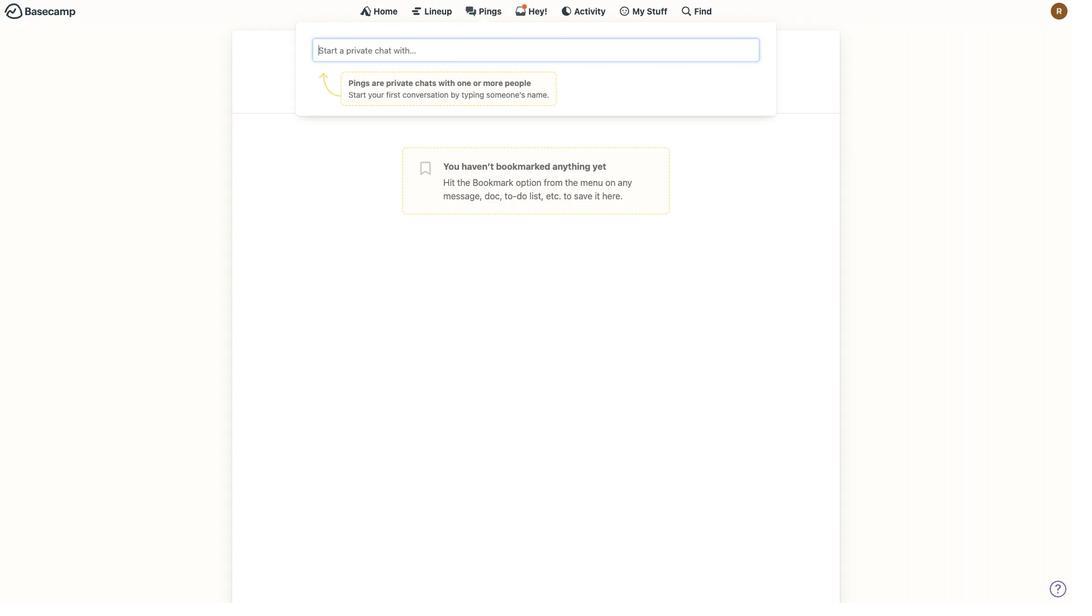 Task type: locate. For each thing, give the bounding box(es) containing it.
name.
[[527, 90, 549, 99]]

main element
[[0, 0, 1072, 116]]

bookmarks
[[510, 80, 603, 102]]

typing
[[462, 90, 484, 99]]

pings left hey! dropdown button on the top
[[479, 6, 502, 16]]

private
[[386, 78, 413, 87]]

option
[[516, 177, 541, 188]]

lineup
[[424, 6, 452, 16]]

ruby image
[[1051, 3, 1068, 20]]

list,
[[530, 190, 544, 201]]

pings
[[479, 6, 502, 16], [348, 78, 370, 87]]

bookmark
[[473, 177, 513, 188]]

first
[[386, 90, 400, 99]]

my stuff
[[632, 6, 667, 16]]

1 the from the left
[[457, 177, 470, 188]]

the up message,
[[457, 177, 470, 188]]

to-
[[505, 190, 517, 201]]

on
[[605, 177, 615, 188]]

1 vertical spatial pings
[[348, 78, 370, 87]]

0 vertical spatial pings
[[479, 6, 502, 16]]

lineup link
[[411, 6, 452, 17]]

0 horizontal spatial the
[[457, 177, 470, 188]]

pings inside pings are private chats with one or more people start your first conversation by typing someone's name.
[[348, 78, 370, 87]]

etc.
[[546, 190, 561, 201]]

or
[[473, 78, 481, 87]]

hey!
[[528, 6, 547, 16]]

my stuff button
[[619, 6, 667, 17]]

pings inside popup button
[[479, 6, 502, 16]]

conversation
[[402, 90, 449, 99]]

do
[[517, 190, 527, 201]]

save
[[574, 190, 592, 201]]

home
[[374, 6, 398, 16]]

the up to
[[565, 177, 578, 188]]

yet
[[593, 161, 606, 171]]

hey! button
[[515, 4, 547, 17]]

bookmarked
[[496, 161, 550, 171]]

it
[[595, 190, 600, 201]]

pings up the start
[[348, 78, 370, 87]]

anything
[[552, 161, 590, 171]]

find button
[[681, 6, 712, 17]]

you
[[443, 161, 459, 171]]

home link
[[360, 6, 398, 17]]

0 horizontal spatial pings
[[348, 78, 370, 87]]

1 horizontal spatial pings
[[479, 6, 502, 16]]

menu
[[580, 177, 603, 188]]

ruby image
[[518, 42, 554, 78]]

hit
[[443, 177, 455, 188]]

message,
[[443, 190, 482, 201]]

chats
[[415, 78, 436, 87]]

more
[[483, 78, 503, 87]]

the
[[457, 177, 470, 188], [565, 177, 578, 188]]

haven't
[[462, 161, 494, 171]]

1 horizontal spatial the
[[565, 177, 578, 188]]

people
[[505, 78, 531, 87]]

your
[[469, 80, 506, 102]]

to
[[564, 190, 572, 201]]



Task type: describe. For each thing, give the bounding box(es) containing it.
pings are private chats with one or more people start your first conversation by typing someone's name.
[[348, 78, 549, 99]]

your bookmarks
[[469, 80, 603, 102]]

one
[[457, 78, 471, 87]]

any
[[618, 177, 632, 188]]

your
[[368, 90, 384, 99]]

switch accounts image
[[4, 3, 76, 20]]

activity
[[574, 6, 606, 16]]

from
[[544, 177, 563, 188]]

pings button
[[465, 6, 502, 17]]

start
[[348, 90, 366, 99]]

here.
[[602, 190, 623, 201]]

by
[[451, 90, 459, 99]]

are
[[372, 78, 384, 87]]

activity link
[[561, 6, 606, 17]]

pings for pings
[[479, 6, 502, 16]]

find
[[694, 6, 712, 16]]

doc,
[[485, 190, 502, 201]]

my
[[632, 6, 645, 16]]

stuff
[[647, 6, 667, 16]]

2 the from the left
[[565, 177, 578, 188]]

you haven't bookmarked anything yet hit the bookmark option from the menu on any message, doc, to-do list, etc. to save it here.
[[443, 161, 632, 201]]

Start a private chat with… text field
[[317, 43, 755, 57]]

with
[[438, 78, 455, 87]]

someone's
[[486, 90, 525, 99]]

pings for pings are private chats with one or more people start your first conversation by typing someone's name.
[[348, 78, 370, 87]]



Task type: vqa. For each thing, say whether or not it's contained in the screenshot.
E.G. Plans And Scheduling For Expanding The Office text box
no



